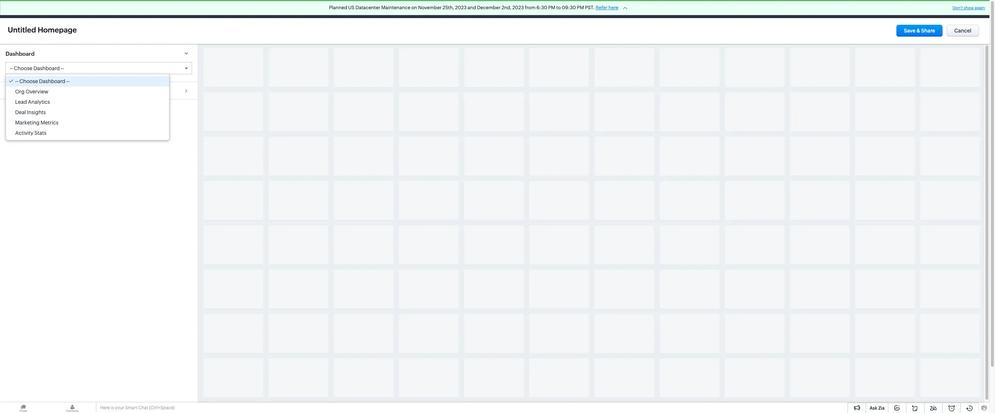 Task type: describe. For each thing, give the bounding box(es) containing it.
share
[[922, 28, 936, 34]]

dashboard inside -- choose dashboard -- field
[[33, 66, 60, 71]]

solutions
[[698, 6, 721, 12]]

quotes link
[[362, 0, 392, 18]]

1 vertical spatial choose
[[19, 79, 38, 84]]

2 2023 from the left
[[513, 5, 524, 10]]

activity stats
[[15, 130, 46, 136]]

vendors link
[[595, 0, 626, 18]]

sales
[[398, 6, 410, 12]]

orders for purchase orders
[[463, 6, 480, 12]]

choose inside field
[[14, 66, 32, 71]]

search element
[[878, 0, 894, 18]]

cases
[[672, 6, 687, 12]]

25th,
[[443, 5, 454, 10]]

create menu element
[[860, 0, 878, 18]]

price books
[[632, 6, 660, 12]]

invoices
[[491, 6, 511, 12]]

trial
[[840, 3, 850, 9]]

purchase orders
[[440, 6, 480, 12]]

vendors
[[601, 6, 621, 12]]

salesinbox
[[523, 6, 550, 12]]

create menu image
[[865, 5, 874, 13]]

cancel
[[955, 28, 972, 34]]

sales orders
[[398, 6, 428, 12]]

09:30
[[562, 5, 576, 10]]

december
[[478, 5, 501, 10]]

-- choose dashboard -- inside field
[[10, 66, 64, 71]]

campaigns
[[561, 6, 589, 12]]

marketplace element
[[923, 0, 938, 18]]

quotes
[[368, 6, 386, 12]]

marketing metrics
[[15, 120, 58, 126]]

deal insights
[[15, 110, 46, 115]]

here
[[609, 5, 619, 10]]

lead
[[15, 99, 27, 105]]

2 vertical spatial dashboard
[[39, 79, 65, 84]]

again
[[976, 6, 986, 10]]

profile element
[[953, 0, 973, 18]]

don't show again
[[954, 6, 986, 10]]

purchase orders link
[[434, 0, 486, 18]]

here is your smart chat (ctrl+space)
[[100, 406, 175, 411]]

and
[[468, 5, 477, 10]]

contacts image
[[49, 403, 96, 413]]

analytics
[[28, 99, 50, 105]]

setup element
[[938, 0, 953, 18]]

dashboard link
[[0, 44, 198, 62]]

is
[[111, 406, 114, 411]]

refer here link
[[596, 5, 619, 10]]

custom view
[[6, 88, 40, 94]]

profile image
[[957, 3, 969, 15]]

tree containing -- choose dashboard --
[[6, 74, 169, 140]]

ask zia
[[870, 406, 885, 411]]

enterprise-trial upgrade
[[816, 3, 850, 14]]

sales orders link
[[392, 0, 434, 18]]

price books link
[[626, 0, 666, 18]]

org overview
[[15, 89, 48, 95]]

crm
[[18, 5, 33, 13]]

marketing
[[15, 120, 39, 126]]

ask
[[870, 406, 878, 411]]

search image
[[883, 6, 889, 12]]

your
[[115, 406, 124, 411]]

pst.
[[585, 5, 595, 10]]

books
[[646, 6, 660, 12]]

show
[[965, 6, 975, 10]]

on
[[412, 5, 418, 10]]

save
[[905, 28, 916, 34]]

services link
[[727, 0, 759, 18]]

1 pm from the left
[[549, 5, 556, 10]]

maintenance
[[382, 5, 411, 10]]

insights
[[27, 110, 46, 115]]

to
[[557, 5, 561, 10]]

solutions link
[[693, 0, 727, 18]]

refer
[[596, 5, 608, 10]]

chat
[[138, 406, 148, 411]]



Task type: locate. For each thing, give the bounding box(es) containing it.
1 horizontal spatial orders
[[463, 6, 480, 12]]

don't show again link
[[954, 6, 986, 10]]

1 horizontal spatial pm
[[577, 5, 585, 10]]

products
[[335, 6, 357, 12]]

2 pm from the left
[[577, 5, 585, 10]]

dashboard
[[6, 51, 35, 57], [33, 66, 60, 71], [39, 79, 65, 84]]

projects link
[[759, 0, 790, 18]]

projects
[[765, 6, 785, 12]]

0 horizontal spatial 2023
[[455, 5, 467, 10]]

cancel button
[[947, 25, 980, 37]]

-- choose dashboard --
[[10, 66, 64, 71], [15, 79, 70, 84]]

None text field
[[6, 24, 97, 35]]

pm left to
[[549, 5, 556, 10]]

us
[[349, 5, 355, 10]]

2023
[[455, 5, 467, 10], [513, 5, 524, 10]]

&
[[917, 28, 921, 34]]

enterprise-
[[816, 3, 840, 9]]

signals element
[[894, 0, 908, 18]]

deal
[[15, 110, 26, 115]]

save & share button
[[897, 25, 943, 37]]

0 vertical spatial dashboard
[[6, 51, 35, 57]]

0 vertical spatial choose
[[14, 66, 32, 71]]

2023 right 2nd,
[[513, 5, 524, 10]]

dashboard inside the dashboard link
[[6, 51, 35, 57]]

choose up the 'org overview'
[[19, 79, 38, 84]]

tree
[[6, 74, 169, 140]]

org
[[15, 89, 25, 95]]

-- choose dashboard -- up view
[[10, 66, 64, 71]]

orders for sales orders
[[412, 6, 428, 12]]

2 orders from the left
[[463, 6, 480, 12]]

activity
[[15, 130, 33, 136]]

services
[[733, 6, 753, 12]]

pm
[[549, 5, 556, 10], [577, 5, 585, 10]]

products link
[[329, 0, 362, 18]]

0 horizontal spatial orders
[[412, 6, 428, 12]]

0 horizontal spatial pm
[[549, 5, 556, 10]]

november
[[419, 5, 442, 10]]

lead analytics
[[15, 99, 50, 105]]

2nd,
[[502, 5, 512, 10]]

1 orders from the left
[[412, 6, 428, 12]]

datacenter
[[356, 5, 381, 10]]

1 vertical spatial dashboard
[[33, 66, 60, 71]]

choose
[[14, 66, 32, 71], [19, 79, 38, 84]]

campaigns link
[[555, 0, 595, 18]]

orders
[[412, 6, 428, 12], [463, 6, 480, 12]]

1 vertical spatial -- choose dashboard --
[[15, 79, 70, 84]]

invoices link
[[486, 0, 517, 18]]

signals image
[[898, 6, 903, 12]]

zia
[[879, 406, 885, 411]]

1 horizontal spatial 2023
[[513, 5, 524, 10]]

pm left pst.
[[577, 5, 585, 10]]

from
[[525, 5, 536, 10]]

-- choose dashboard -- up 'overview'
[[15, 79, 70, 84]]

view
[[27, 88, 40, 94]]

-
[[10, 66, 11, 71], [11, 66, 13, 71], [61, 66, 62, 71], [62, 66, 64, 71], [15, 79, 17, 84], [17, 79, 18, 84], [66, 79, 68, 84], [68, 79, 70, 84]]

metrics
[[41, 120, 58, 126]]

don't
[[954, 6, 964, 10]]

here
[[100, 406, 110, 411]]

price
[[632, 6, 645, 12]]

chats image
[[0, 403, 47, 413]]

stats
[[34, 130, 46, 136]]

6:30
[[537, 5, 548, 10]]

save & share
[[905, 28, 936, 34]]

choose up custom view
[[14, 66, 32, 71]]

-- Choose Dashboard -- field
[[6, 62, 192, 74]]

1 2023 from the left
[[455, 5, 467, 10]]

planned us datacenter maintenance on november 25th, 2023 and december 2nd, 2023 from 6:30 pm to 09:30 pm pst. refer here
[[329, 5, 619, 10]]

custom
[[6, 88, 26, 94]]

2023 left and
[[455, 5, 467, 10]]

overview
[[26, 89, 48, 95]]

custom view link
[[0, 82, 198, 99]]

purchase
[[440, 6, 462, 12]]

planned
[[329, 5, 348, 10]]

smart
[[125, 406, 138, 411]]

0 vertical spatial -- choose dashboard --
[[10, 66, 64, 71]]

(ctrl+space)
[[149, 406, 175, 411]]

cases link
[[666, 0, 693, 18]]

upgrade
[[822, 9, 843, 14]]

salesinbox link
[[517, 0, 555, 18]]



Task type: vqa. For each thing, say whether or not it's contained in the screenshot.
Sales
yes



